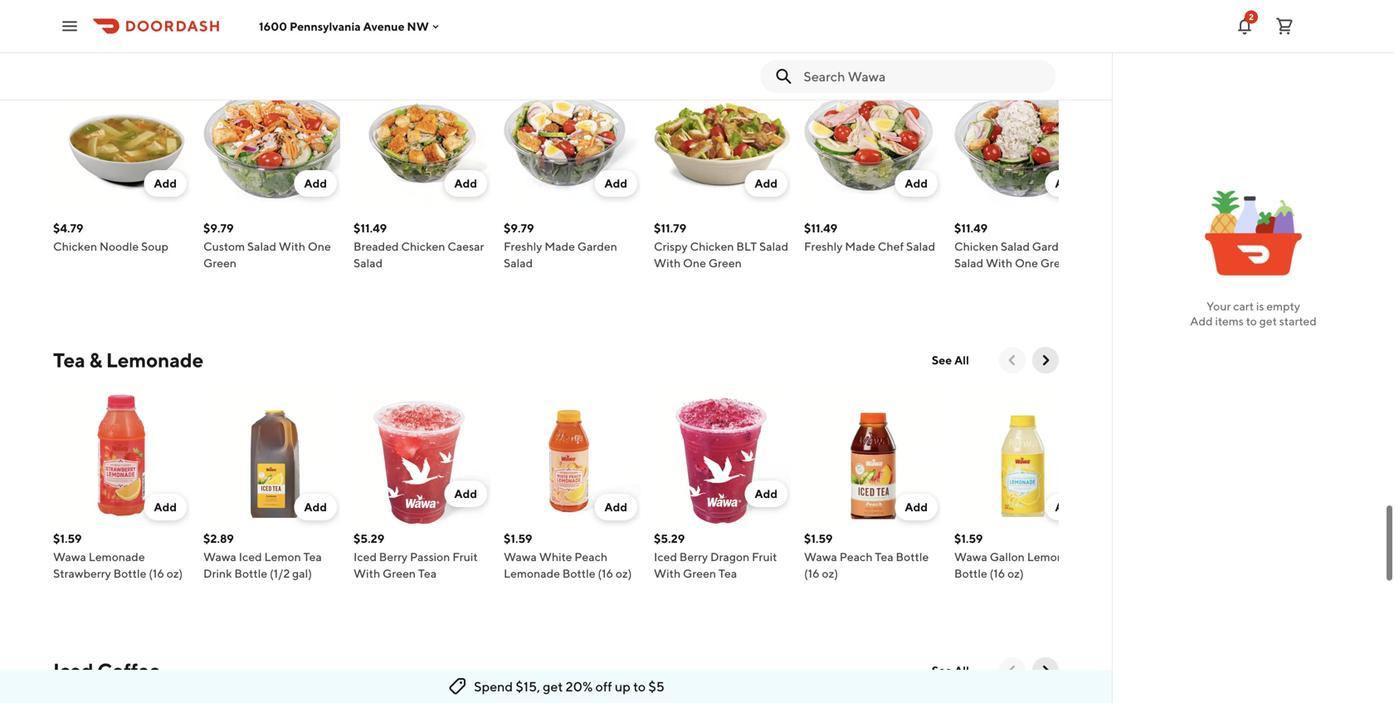 Task type: describe. For each thing, give the bounding box(es) containing it.
& for tea
[[89, 348, 102, 372]]

tea inside the $5.29 iced berry passion fruit with green tea
[[418, 567, 437, 580]]

$9.79 for $9.79 custom salad with one green
[[203, 221, 234, 235]]

garden for freshly made garden salad
[[578, 240, 618, 253]]

(16 for wawa peach tea bottle (16 oz)
[[805, 567, 820, 580]]

wawa for wawa peach tea bottle (16 oz)
[[805, 550, 838, 564]]

salad for freshly made chef salad
[[907, 240, 936, 253]]

3 see from the top
[[932, 664, 952, 677]]

with for $5.29 iced berry passion fruit with green tea
[[354, 567, 380, 580]]

wawa iced lemon tea drink bottle (1/2 gal) image
[[203, 387, 340, 524]]

3 see all link from the top
[[922, 658, 980, 684]]

peach inside $1.59 wawa peach tea bottle (16 oz)
[[840, 550, 873, 564]]

$5.29 iced berry dragon fruit with green tea
[[654, 532, 778, 580]]

spend
[[474, 679, 513, 694]]

lemonade inside $1.59 wawa white peach lemonade bottle (16 oz)
[[504, 567, 560, 580]]

fruit for iced berry passion fruit with green tea
[[453, 550, 478, 564]]

with inside the $9.79 custom salad with one green
[[279, 240, 306, 253]]

coffee
[[97, 659, 160, 682]]

breaded
[[354, 240, 399, 253]]

$11.49 chicken salad garden salad with one green
[[955, 221, 1074, 270]]

oz) for wawa gallon lemonade bottle (16 oz)
[[1008, 567, 1024, 580]]

peach inside $1.59 wawa white peach lemonade bottle (16 oz)
[[575, 550, 608, 564]]

freshly made chef salad image
[[805, 76, 941, 213]]

iced coffee link
[[53, 658, 160, 684]]

iced inside the $5.29 iced berry passion fruit with green tea
[[354, 550, 377, 564]]

iced inside '$2.89 wawa iced lemon tea drink bottle (1/2 gal)'
[[239, 550, 262, 564]]

2
[[1250, 12, 1254, 22]]

next button of carousel image for iced coffee
[[1038, 663, 1054, 679]]

one for chicken salad garden salad with one green
[[1015, 256, 1039, 270]]

green inside $5.29 iced berry dragon fruit with green tea
[[683, 567, 717, 580]]

add for $9.79 custom salad with one green
[[304, 176, 327, 190]]

wawa for wawa gallon lemonade bottle (16 oz)
[[955, 550, 988, 564]]

$4.79 chicken noodle soup
[[53, 221, 169, 253]]

with for $11.49 chicken salad garden salad with one green
[[986, 256, 1013, 270]]

1 vertical spatial get
[[543, 679, 563, 694]]

salad for freshly made garden salad
[[504, 256, 533, 270]]

$11.79
[[654, 221, 687, 235]]

$1.59 for $1.59 wawa gallon lemonade bottle (16 oz)
[[955, 532, 983, 545]]

add for $5.29 iced berry dragon fruit with green tea
[[755, 487, 778, 501]]

iced coffee
[[53, 659, 160, 682]]

gallon
[[990, 550, 1025, 564]]

$1.59 for $1.59 wawa lemonade strawberry bottle (16 oz)
[[53, 532, 82, 545]]

(16 for wawa gallon lemonade bottle (16 oz)
[[990, 567, 1006, 580]]

chicken salad garden salad with one green image
[[955, 76, 1092, 213]]

$15,
[[516, 679, 540, 694]]

0 items, open order cart image
[[1275, 16, 1295, 36]]

bottle inside '$2.89 wawa iced lemon tea drink bottle (1/2 gal)'
[[234, 567, 268, 580]]

white
[[539, 550, 572, 564]]

with for $5.29 iced berry dragon fruit with green tea
[[654, 567, 681, 580]]

$2.89 wawa iced lemon tea drink bottle (1/2 gal)
[[203, 532, 322, 580]]

to for up
[[634, 679, 646, 694]]

$9.79 for $9.79 freshly made garden salad
[[504, 221, 534, 235]]

wawa white peach lemonade bottle (16 oz) image
[[504, 387, 641, 524]]

next button of carousel image
[[1038, 352, 1054, 369]]

$5
[[649, 679, 665, 694]]

& for soups
[[113, 38, 126, 61]]

all for lemonade
[[955, 353, 970, 367]]

$11.49 for $11.49 chicken salad garden salad with one green
[[955, 221, 988, 235]]

previous button of carousel image for iced coffee
[[1005, 663, 1021, 679]]

drink
[[203, 567, 232, 580]]

iced berry passion fruit with green tea image
[[354, 387, 491, 524]]

$1.59 for $1.59 wawa peach tea bottle (16 oz)
[[805, 532, 833, 545]]

salad for crispy chicken blt salad with one green
[[760, 240, 789, 253]]

add for $1.59 wawa lemonade strawberry bottle (16 oz)
[[154, 500, 177, 514]]

wawa for wawa white peach lemonade bottle (16 oz)
[[504, 550, 537, 564]]

made for chef
[[845, 240, 876, 253]]

off
[[596, 679, 612, 694]]

add for $2.89 wawa iced lemon tea drink bottle (1/2 gal)
[[304, 500, 327, 514]]

see all link for salads
[[922, 37, 980, 63]]

iced left the "coffee"
[[53, 659, 93, 682]]

notification bell image
[[1235, 16, 1255, 36]]

chicken inside $11.49 chicken salad garden salad with one green
[[955, 240, 999, 253]]

your
[[1207, 299, 1232, 313]]

3 see all from the top
[[932, 664, 970, 677]]

tea & lemonade link
[[53, 347, 203, 374]]

salad for breaded chicken caesar salad
[[354, 256, 383, 270]]

all for salads
[[955, 43, 970, 56]]

add for $11.49 breaded chicken caesar salad
[[454, 176, 477, 190]]

empty
[[1267, 299, 1301, 313]]

green inside the $9.79 custom salad with one green
[[203, 256, 237, 270]]

salad inside the $9.79 custom salad with one green
[[247, 240, 277, 253]]

chicken inside $11.79 crispy chicken blt salad with one green
[[690, 240, 734, 253]]

items
[[1216, 314, 1244, 328]]

pennsylvania
[[290, 19, 361, 33]]

next button of carousel image for soups & salads
[[1038, 42, 1054, 58]]

add for $4.79 chicken noodle soup
[[154, 176, 177, 190]]

$9.79 custom salad with one green
[[203, 221, 331, 270]]

wawa lemonade strawberry bottle (16 oz) image
[[53, 387, 190, 524]]

is
[[1257, 299, 1265, 313]]

wawa for wawa iced lemon tea drink bottle (1/2 gal)
[[203, 550, 237, 564]]

chicken inside $11.49 breaded chicken caesar salad
[[401, 240, 445, 253]]

freshly for $11.49
[[805, 240, 843, 253]]

soups & salads
[[53, 38, 190, 61]]

add for $1.59 wawa white peach lemonade bottle (16 oz)
[[605, 500, 628, 514]]

with for $11.79 crispy chicken blt salad with one green
[[654, 256, 681, 270]]

$9.79 freshly made garden salad
[[504, 221, 618, 270]]

get inside the your cart is empty add items to get started
[[1260, 314, 1278, 328]]

wawa peach tea bottle (16 oz) image
[[805, 387, 941, 524]]

custom salad with one green image
[[203, 76, 340, 213]]

$11.49 for $11.49 freshly made chef salad
[[805, 221, 838, 235]]



Task type: vqa. For each thing, say whether or not it's contained in the screenshot.
Add 'button'
yes



Task type: locate. For each thing, give the bounding box(es) containing it.
$1.59 inside $1.59 wawa white peach lemonade bottle (16 oz)
[[504, 532, 533, 545]]

$11.49 inside $11.49 breaded chicken caesar salad
[[354, 221, 387, 235]]

caesar
[[448, 240, 484, 253]]

all
[[955, 43, 970, 56], [955, 353, 970, 367], [955, 664, 970, 677]]

get
[[1260, 314, 1278, 328], [543, 679, 563, 694]]

Search Wawa search field
[[804, 67, 1043, 86]]

garden for chicken salad garden salad with one green
[[1033, 240, 1073, 253]]

made inside $9.79 freshly made garden salad
[[545, 240, 575, 253]]

wawa inside $1.59 wawa gallon lemonade bottle (16 oz)
[[955, 550, 988, 564]]

iced left lemon
[[239, 550, 262, 564]]

freshly inside $11.49 freshly made chef salad
[[805, 240, 843, 253]]

2 next button of carousel image from the top
[[1038, 663, 1054, 679]]

0 horizontal spatial $5.29
[[354, 532, 385, 545]]

1 previous button of carousel image from the top
[[1005, 352, 1021, 369]]

0 vertical spatial next button of carousel image
[[1038, 42, 1054, 58]]

lemonade
[[106, 348, 203, 372], [89, 550, 145, 564], [1028, 550, 1084, 564], [504, 567, 560, 580]]

to inside the your cart is empty add items to get started
[[1247, 314, 1258, 328]]

wawa
[[53, 550, 86, 564], [203, 550, 237, 564], [504, 550, 537, 564], [805, 550, 838, 564], [955, 550, 988, 564]]

previous button of carousel image
[[1005, 352, 1021, 369], [1005, 663, 1021, 679]]

see for salads
[[932, 43, 952, 56]]

bottle inside $1.59 wawa white peach lemonade bottle (16 oz)
[[563, 567, 596, 580]]

with inside $11.79 crispy chicken blt salad with one green
[[654, 256, 681, 270]]

noodle
[[100, 240, 139, 253]]

0 horizontal spatial garden
[[578, 240, 618, 253]]

strawberry
[[53, 567, 111, 580]]

to right up
[[634, 679, 646, 694]]

4 (16 from the left
[[990, 567, 1006, 580]]

0 vertical spatial see
[[932, 43, 952, 56]]

1 see all from the top
[[932, 43, 970, 56]]

freshly inside $9.79 freshly made garden salad
[[504, 240, 542, 253]]

0 horizontal spatial to
[[634, 679, 646, 694]]

1 horizontal spatial peach
[[840, 550, 873, 564]]

2 made from the left
[[845, 240, 876, 253]]

custom
[[203, 240, 245, 253]]

previous button of carousel image for tea & lemonade
[[1005, 352, 1021, 369]]

1 horizontal spatial berry
[[680, 550, 708, 564]]

1 see from the top
[[932, 43, 952, 56]]

$9.79 inside the $9.79 custom salad with one green
[[203, 221, 234, 235]]

salad inside $11.49 freshly made chef salad
[[907, 240, 936, 253]]

2 see all from the top
[[932, 353, 970, 367]]

0 horizontal spatial berry
[[379, 550, 408, 564]]

1 fruit from the left
[[453, 550, 478, 564]]

0 vertical spatial previous button of carousel image
[[1005, 352, 1021, 369]]

add button
[[144, 170, 187, 197], [144, 170, 187, 197], [294, 170, 337, 197], [294, 170, 337, 197], [445, 170, 487, 197], [445, 170, 487, 197], [595, 170, 638, 197], [595, 170, 638, 197], [745, 170, 788, 197], [745, 170, 788, 197], [895, 170, 938, 197], [895, 170, 938, 197], [1046, 170, 1088, 197], [1046, 170, 1088, 197], [445, 481, 487, 507], [445, 481, 487, 507], [745, 481, 788, 507], [745, 481, 788, 507], [144, 494, 187, 521], [144, 494, 187, 521], [294, 494, 337, 521], [294, 494, 337, 521], [595, 494, 638, 521], [595, 494, 638, 521], [895, 494, 938, 521], [895, 494, 938, 521], [1046, 494, 1088, 521], [1046, 494, 1088, 521]]

soups & salads link
[[53, 37, 190, 63]]

garden
[[578, 240, 618, 253], [1033, 240, 1073, 253]]

oz) inside $1.59 wawa lemonade strawberry bottle (16 oz)
[[167, 567, 183, 580]]

tea & lemonade
[[53, 348, 203, 372]]

2 vertical spatial see all
[[932, 664, 970, 677]]

(16 inside $1.59 wawa peach tea bottle (16 oz)
[[805, 567, 820, 580]]

add inside the your cart is empty add items to get started
[[1191, 314, 1213, 328]]

wawa for wawa lemonade strawberry bottle (16 oz)
[[53, 550, 86, 564]]

3 $1.59 from the left
[[805, 532, 833, 545]]

bottle
[[896, 550, 929, 564], [113, 567, 146, 580], [234, 567, 268, 580], [563, 567, 596, 580], [955, 567, 988, 580]]

20%
[[566, 679, 593, 694]]

(1/2
[[270, 567, 290, 580]]

nw
[[407, 19, 429, 33]]

see all for salads
[[932, 43, 970, 56]]

$1.59 wawa gallon lemonade bottle (16 oz)
[[955, 532, 1084, 580]]

1 made from the left
[[545, 240, 575, 253]]

&
[[113, 38, 126, 61], [89, 348, 102, 372]]

one inside the $9.79 custom salad with one green
[[308, 240, 331, 253]]

3 oz) from the left
[[822, 567, 839, 580]]

1 next button of carousel image from the top
[[1038, 42, 1054, 58]]

1 horizontal spatial &
[[113, 38, 126, 61]]

lemonade inside $1.59 wawa lemonade strawberry bottle (16 oz)
[[89, 550, 145, 564]]

to down cart
[[1247, 314, 1258, 328]]

one inside $11.79 crispy chicken blt salad with one green
[[683, 256, 707, 270]]

1 $5.29 from the left
[[354, 532, 385, 545]]

crispy chicken blt salad with one green image
[[654, 76, 791, 213]]

see
[[932, 43, 952, 56], [932, 353, 952, 367], [932, 664, 952, 677]]

3 chicken from the left
[[690, 240, 734, 253]]

2 vertical spatial all
[[955, 664, 970, 677]]

made inside $11.49 freshly made chef salad
[[845, 240, 876, 253]]

2 peach from the left
[[840, 550, 873, 564]]

0 vertical spatial all
[[955, 43, 970, 56]]

$5.29 for $5.29 iced berry dragon fruit with green tea
[[654, 532, 685, 545]]

wawa inside '$2.89 wawa iced lemon tea drink bottle (1/2 gal)'
[[203, 550, 237, 564]]

0 horizontal spatial $9.79
[[203, 221, 234, 235]]

salad for chicken salad garden salad with one green
[[955, 256, 984, 270]]

0 horizontal spatial made
[[545, 240, 575, 253]]

1 garden from the left
[[578, 240, 618, 253]]

1 $9.79 from the left
[[203, 221, 234, 235]]

peach
[[575, 550, 608, 564], [840, 550, 873, 564]]

berry for passion
[[379, 550, 408, 564]]

0 horizontal spatial get
[[543, 679, 563, 694]]

lemonade inside $1.59 wawa gallon lemonade bottle (16 oz)
[[1028, 550, 1084, 564]]

4 wawa from the left
[[805, 550, 838, 564]]

$5.29 inside $5.29 iced berry dragon fruit with green tea
[[654, 532, 685, 545]]

$1.59 wawa lemonade strawberry bottle (16 oz)
[[53, 532, 183, 580]]

(16 inside $1.59 wawa lemonade strawberry bottle (16 oz)
[[149, 567, 164, 580]]

spend $15, get 20% off up to $5
[[474, 679, 665, 694]]

see for lemonade
[[932, 353, 952, 367]]

chicken inside "$4.79 chicken noodle soup"
[[53, 240, 97, 253]]

to
[[1247, 314, 1258, 328], [634, 679, 646, 694]]

2 $9.79 from the left
[[504, 221, 534, 235]]

1 freshly from the left
[[504, 240, 542, 253]]

green
[[203, 256, 237, 270], [709, 256, 742, 270], [1041, 256, 1074, 270], [383, 567, 416, 580], [683, 567, 717, 580]]

with inside $5.29 iced berry dragon fruit with green tea
[[654, 567, 681, 580]]

0 vertical spatial get
[[1260, 314, 1278, 328]]

1 (16 from the left
[[149, 567, 164, 580]]

1 berry from the left
[[379, 550, 408, 564]]

salad inside $11.79 crispy chicken blt salad with one green
[[760, 240, 789, 253]]

1 $11.49 from the left
[[354, 221, 387, 235]]

freshly made garden salad image
[[504, 76, 641, 213]]

2 previous button of carousel image from the top
[[1005, 663, 1021, 679]]

passion
[[410, 550, 450, 564]]

one inside $11.49 chicken salad garden salad with one green
[[1015, 256, 1039, 270]]

iced left passion
[[354, 550, 377, 564]]

2 $11.49 from the left
[[805, 221, 838, 235]]

cart
[[1234, 299, 1255, 313]]

made for garden
[[545, 240, 575, 253]]

soups
[[53, 38, 109, 61]]

garden inside $11.49 chicken salad garden salad with one green
[[1033, 240, 1073, 253]]

2 horizontal spatial one
[[1015, 256, 1039, 270]]

fruit right passion
[[453, 550, 478, 564]]

4 $1.59 from the left
[[955, 532, 983, 545]]

tea inside $1.59 wawa peach tea bottle (16 oz)
[[875, 550, 894, 564]]

2 fruit from the left
[[752, 550, 778, 564]]

2 vertical spatial see
[[932, 664, 952, 677]]

oz)
[[167, 567, 183, 580], [616, 567, 632, 580], [822, 567, 839, 580], [1008, 567, 1024, 580]]

freshly for $9.79
[[504, 240, 542, 253]]

0 horizontal spatial $11.49
[[354, 221, 387, 235]]

green inside $11.49 chicken salad garden salad with one green
[[1041, 256, 1074, 270]]

0 vertical spatial &
[[113, 38, 126, 61]]

& inside 'link'
[[113, 38, 126, 61]]

chef
[[878, 240, 904, 253]]

$1.59
[[53, 532, 82, 545], [504, 532, 533, 545], [805, 532, 833, 545], [955, 532, 983, 545]]

fruit
[[453, 550, 478, 564], [752, 550, 778, 564]]

wawa inside $1.59 wawa lemonade strawberry bottle (16 oz)
[[53, 550, 86, 564]]

$2.89
[[203, 532, 234, 545]]

0 horizontal spatial &
[[89, 348, 102, 372]]

0 horizontal spatial freshly
[[504, 240, 542, 253]]

4 oz) from the left
[[1008, 567, 1024, 580]]

1 horizontal spatial $5.29
[[654, 532, 685, 545]]

see all link for lemonade
[[922, 347, 980, 374]]

berry
[[379, 550, 408, 564], [680, 550, 708, 564]]

freshly
[[504, 240, 542, 253], [805, 240, 843, 253]]

3 all from the top
[[955, 664, 970, 677]]

see all link
[[922, 37, 980, 63], [922, 347, 980, 374], [922, 658, 980, 684]]

add
[[154, 176, 177, 190], [304, 176, 327, 190], [454, 176, 477, 190], [605, 176, 628, 190], [755, 176, 778, 190], [905, 176, 928, 190], [1056, 176, 1078, 190], [1191, 314, 1213, 328], [454, 487, 477, 501], [755, 487, 778, 501], [154, 500, 177, 514], [304, 500, 327, 514], [605, 500, 628, 514], [905, 500, 928, 514], [1056, 500, 1078, 514]]

$11.49 for $11.49 breaded chicken caesar salad
[[354, 221, 387, 235]]

berry inside $5.29 iced berry dragon fruit with green tea
[[680, 550, 708, 564]]

salad inside $11.49 breaded chicken caesar salad
[[354, 256, 383, 270]]

1 vertical spatial all
[[955, 353, 970, 367]]

1 chicken from the left
[[53, 240, 97, 253]]

$1.59 inside $1.59 wawa peach tea bottle (16 oz)
[[805, 532, 833, 545]]

add for $9.79 freshly made garden salad
[[605, 176, 628, 190]]

$11.49 inside $11.49 freshly made chef salad
[[805, 221, 838, 235]]

1 horizontal spatial $9.79
[[504, 221, 534, 235]]

breaded chicken caesar salad image
[[354, 76, 491, 213]]

2 wawa from the left
[[203, 550, 237, 564]]

fruit for iced berry dragon fruit with green tea
[[752, 550, 778, 564]]

tea inside $5.29 iced berry dragon fruit with green tea
[[719, 567, 737, 580]]

bottle inside $1.59 wawa lemonade strawberry bottle (16 oz)
[[113, 567, 146, 580]]

bottle for wawa lemonade strawberry bottle (16 oz)
[[113, 567, 146, 580]]

add for $11.49 chicken salad garden salad with one green
[[1056, 176, 1078, 190]]

dragon
[[711, 550, 750, 564]]

oz) inside $1.59 wawa gallon lemonade bottle (16 oz)
[[1008, 567, 1024, 580]]

2 all from the top
[[955, 353, 970, 367]]

1600 pennsylvania avenue nw button
[[259, 19, 442, 33]]

$5.29
[[354, 532, 385, 545], [654, 532, 685, 545]]

$9.79
[[203, 221, 234, 235], [504, 221, 534, 235]]

2 freshly from the left
[[805, 240, 843, 253]]

see all for lemonade
[[932, 353, 970, 367]]

1 horizontal spatial get
[[1260, 314, 1278, 328]]

freshly right caesar
[[504, 240, 542, 253]]

bottle for wawa gallon lemonade bottle (16 oz)
[[955, 567, 988, 580]]

0 horizontal spatial one
[[308, 240, 331, 253]]

3 $11.49 from the left
[[955, 221, 988, 235]]

1 horizontal spatial to
[[1247, 314, 1258, 328]]

1 horizontal spatial garden
[[1033, 240, 1073, 253]]

get right '$15,'
[[543, 679, 563, 694]]

1 horizontal spatial freshly
[[805, 240, 843, 253]]

1 peach from the left
[[575, 550, 608, 564]]

started
[[1280, 314, 1317, 328]]

blt
[[737, 240, 757, 253]]

garden inside $9.79 freshly made garden salad
[[578, 240, 618, 253]]

2 vertical spatial see all link
[[922, 658, 980, 684]]

add for $11.79 crispy chicken blt salad with one green
[[755, 176, 778, 190]]

add for $1.59 wawa gallon lemonade bottle (16 oz)
[[1056, 500, 1078, 514]]

made
[[545, 240, 575, 253], [845, 240, 876, 253]]

(16 inside $1.59 wawa gallon lemonade bottle (16 oz)
[[990, 567, 1006, 580]]

(16
[[149, 567, 164, 580], [598, 567, 614, 580], [805, 567, 820, 580], [990, 567, 1006, 580]]

oz) inside $1.59 wawa peach tea bottle (16 oz)
[[822, 567, 839, 580]]

0 horizontal spatial peach
[[575, 550, 608, 564]]

one for crispy chicken blt salad with one green
[[683, 256, 707, 270]]

oz) for wawa lemonade strawberry bottle (16 oz)
[[167, 567, 183, 580]]

with inside the $5.29 iced berry passion fruit with green tea
[[354, 567, 380, 580]]

1 horizontal spatial $11.49
[[805, 221, 838, 235]]

wawa gallon lemonade bottle (16 oz) image
[[955, 387, 1092, 524]]

with inside $11.49 chicken salad garden salad with one green
[[986, 256, 1013, 270]]

with
[[279, 240, 306, 253], [654, 256, 681, 270], [986, 256, 1013, 270], [354, 567, 380, 580], [654, 567, 681, 580]]

gal)
[[292, 567, 312, 580]]

add for $5.29 iced berry passion fruit with green tea
[[454, 487, 477, 501]]

2 $5.29 from the left
[[654, 532, 685, 545]]

$5.29 inside the $5.29 iced berry passion fruit with green tea
[[354, 532, 385, 545]]

2 garden from the left
[[1033, 240, 1073, 253]]

your cart is empty add items to get started
[[1191, 299, 1317, 328]]

$9.79 inside $9.79 freshly made garden salad
[[504, 221, 534, 235]]

1 vertical spatial &
[[89, 348, 102, 372]]

previous button of carousel image
[[1005, 42, 1021, 58]]

$1.59 wawa peach tea bottle (16 oz)
[[805, 532, 929, 580]]

0 vertical spatial see all
[[932, 43, 970, 56]]

fruit inside the $5.29 iced berry passion fruit with green tea
[[453, 550, 478, 564]]

(16 for wawa lemonade strawberry bottle (16 oz)
[[149, 567, 164, 580]]

2 $1.59 from the left
[[504, 532, 533, 545]]

to for items
[[1247, 314, 1258, 328]]

avenue
[[363, 19, 405, 33]]

iced
[[239, 550, 262, 564], [354, 550, 377, 564], [654, 550, 677, 564], [53, 659, 93, 682]]

oz) for wawa peach tea bottle (16 oz)
[[822, 567, 839, 580]]

get down is
[[1260, 314, 1278, 328]]

chicken noodle soup image
[[53, 76, 190, 213]]

$1.59 inside $1.59 wawa lemonade strawberry bottle (16 oz)
[[53, 532, 82, 545]]

1600
[[259, 19, 287, 33]]

1 vertical spatial see all
[[932, 353, 970, 367]]

iced berry dragon fruit with green tea image
[[654, 387, 791, 524]]

$11.79 crispy chicken blt salad with one green
[[654, 221, 789, 270]]

next button of carousel image
[[1038, 42, 1054, 58], [1038, 663, 1054, 679]]

oz) inside $1.59 wawa white peach lemonade bottle (16 oz)
[[616, 567, 632, 580]]

green inside $11.79 crispy chicken blt salad with one green
[[709, 256, 742, 270]]

$5.29 for $5.29 iced berry passion fruit with green tea
[[354, 532, 385, 545]]

open menu image
[[60, 16, 80, 36]]

$1.59 inside $1.59 wawa gallon lemonade bottle (16 oz)
[[955, 532, 983, 545]]

2 horizontal spatial $11.49
[[955, 221, 988, 235]]

add for $11.49 freshly made chef salad
[[905, 176, 928, 190]]

1600 pennsylvania avenue nw
[[259, 19, 429, 33]]

tea
[[53, 348, 85, 372], [303, 550, 322, 564], [875, 550, 894, 564], [418, 567, 437, 580], [719, 567, 737, 580]]

$4.79
[[53, 221, 83, 235]]

2 (16 from the left
[[598, 567, 614, 580]]

iced inside $5.29 iced berry dragon fruit with green tea
[[654, 550, 677, 564]]

see all
[[932, 43, 970, 56], [932, 353, 970, 367], [932, 664, 970, 677]]

salads
[[130, 38, 190, 61]]

one
[[308, 240, 331, 253], [683, 256, 707, 270], [1015, 256, 1039, 270]]

2 see from the top
[[932, 353, 952, 367]]

1 vertical spatial see all link
[[922, 347, 980, 374]]

2 chicken from the left
[[401, 240, 445, 253]]

1 vertical spatial previous button of carousel image
[[1005, 663, 1021, 679]]

berry left passion
[[379, 550, 408, 564]]

1 see all link from the top
[[922, 37, 980, 63]]

salad inside $9.79 freshly made garden salad
[[504, 256, 533, 270]]

bottle inside $1.59 wawa gallon lemonade bottle (16 oz)
[[955, 567, 988, 580]]

2 berry from the left
[[680, 550, 708, 564]]

1 wawa from the left
[[53, 550, 86, 564]]

$11.49 inside $11.49 chicken salad garden salad with one green
[[955, 221, 988, 235]]

berry inside the $5.29 iced berry passion fruit with green tea
[[379, 550, 408, 564]]

salad
[[247, 240, 277, 253], [760, 240, 789, 253], [907, 240, 936, 253], [1001, 240, 1030, 253], [354, 256, 383, 270], [504, 256, 533, 270], [955, 256, 984, 270]]

wawa inside $1.59 wawa white peach lemonade bottle (16 oz)
[[504, 550, 537, 564]]

5 wawa from the left
[[955, 550, 988, 564]]

bottle for wawa peach tea bottle (16 oz)
[[896, 550, 929, 564]]

berry left dragon
[[680, 550, 708, 564]]

$11.49 breaded chicken caesar salad
[[354, 221, 484, 270]]

fruit right dragon
[[752, 550, 778, 564]]

(16 inside $1.59 wawa white peach lemonade bottle (16 oz)
[[598, 567, 614, 580]]

1 horizontal spatial made
[[845, 240, 876, 253]]

$11.49 freshly made chef salad
[[805, 221, 936, 253]]

1 horizontal spatial fruit
[[752, 550, 778, 564]]

1 vertical spatial next button of carousel image
[[1038, 663, 1054, 679]]

tea inside '$2.89 wawa iced lemon tea drink bottle (1/2 gal)'
[[303, 550, 322, 564]]

up
[[615, 679, 631, 694]]

crispy
[[654, 240, 688, 253]]

3 wawa from the left
[[504, 550, 537, 564]]

0 horizontal spatial fruit
[[453, 550, 478, 564]]

chicken
[[53, 240, 97, 253], [401, 240, 445, 253], [690, 240, 734, 253], [955, 240, 999, 253]]

2 oz) from the left
[[616, 567, 632, 580]]

$1.59 wawa white peach lemonade bottle (16 oz)
[[504, 532, 632, 580]]

2 see all link from the top
[[922, 347, 980, 374]]

4 chicken from the left
[[955, 240, 999, 253]]

$11.49
[[354, 221, 387, 235], [805, 221, 838, 235], [955, 221, 988, 235]]

1 oz) from the left
[[167, 567, 183, 580]]

0 vertical spatial to
[[1247, 314, 1258, 328]]

1 vertical spatial see
[[932, 353, 952, 367]]

lemon
[[264, 550, 301, 564]]

lemonade inside 'tea & lemonade' link
[[106, 348, 203, 372]]

berry for dragon
[[680, 550, 708, 564]]

freshly left chef
[[805, 240, 843, 253]]

0 vertical spatial see all link
[[922, 37, 980, 63]]

1 vertical spatial to
[[634, 679, 646, 694]]

green inside the $5.29 iced berry passion fruit with green tea
[[383, 567, 416, 580]]

bottle inside $1.59 wawa peach tea bottle (16 oz)
[[896, 550, 929, 564]]

wawa inside $1.59 wawa peach tea bottle (16 oz)
[[805, 550, 838, 564]]

soup
[[141, 240, 169, 253]]

1 $1.59 from the left
[[53, 532, 82, 545]]

$1.59 for $1.59 wawa white peach lemonade bottle (16 oz)
[[504, 532, 533, 545]]

iced left dragon
[[654, 550, 677, 564]]

1 all from the top
[[955, 43, 970, 56]]

$5.29 iced berry passion fruit with green tea
[[354, 532, 478, 580]]

3 (16 from the left
[[805, 567, 820, 580]]

add for $1.59 wawa peach tea bottle (16 oz)
[[905, 500, 928, 514]]

1 horizontal spatial one
[[683, 256, 707, 270]]

fruit inside $5.29 iced berry dragon fruit with green tea
[[752, 550, 778, 564]]



